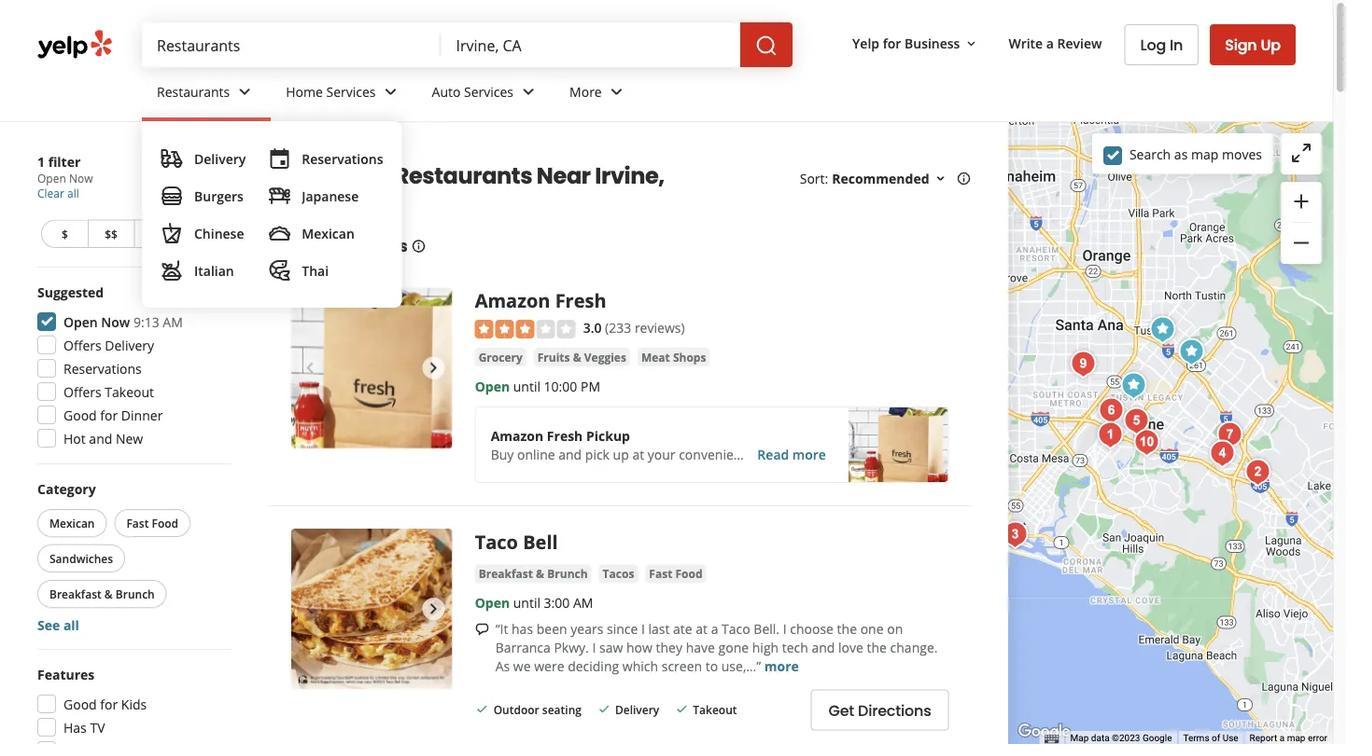 Task type: vqa. For each thing, say whether or not it's contained in the screenshot.
Services
yes



Task type: locate. For each thing, give the bounding box(es) containing it.
food right "mexican" button
[[152, 516, 178, 531]]

a
[[1046, 34, 1054, 52], [711, 621, 718, 638], [1280, 733, 1285, 745]]

1 filter open now clear all
[[37, 153, 93, 201]]

report
[[1250, 733, 1277, 745]]

restaurants link right 16 chevron right v2 image
[[323, 145, 391, 160]]

24 chevron down v2 image inside auto services link
[[517, 81, 540, 103]]

1 horizontal spatial food
[[675, 566, 702, 582]]

1 next image from the top
[[423, 357, 445, 380]]

reservations link
[[261, 140, 391, 177]]

1 horizontal spatial a
[[1046, 34, 1054, 52]]

0 vertical spatial for
[[883, 34, 901, 52]]

open now 9:13 am
[[63, 313, 183, 331]]

24 reservations v2 image
[[268, 147, 291, 170]]

2 24 chevron down v2 image from the left
[[606, 81, 628, 103]]

fruits
[[537, 349, 570, 365]]

am for open until 3:00 am
[[573, 594, 593, 612]]

one
[[860, 621, 884, 638]]

now inside 1 filter open now clear all
[[69, 171, 93, 186]]

poached kitchen image
[[1118, 403, 1155, 440]]

0 vertical spatial until
[[513, 377, 540, 395]]

2 24 chevron down v2 image from the left
[[517, 81, 540, 103]]

1 horizontal spatial taco
[[722, 621, 750, 638]]

0 vertical spatial am
[[163, 313, 183, 331]]

map region
[[973, 121, 1347, 745]]

0 horizontal spatial fast food button
[[114, 510, 190, 538]]

the down one
[[867, 639, 887, 657]]

outdoor
[[493, 703, 539, 718]]

fast food button up ate
[[645, 565, 706, 584]]

for inside button
[[883, 34, 901, 52]]

amazon fresh link
[[475, 288, 606, 314]]

pkwy.
[[554, 639, 589, 657]]

and down choose
[[812, 639, 835, 657]]

1 services from the left
[[326, 83, 376, 100]]

a right report
[[1280, 733, 1285, 745]]

2 vertical spatial a
[[1280, 733, 1285, 745]]

none field up more
[[456, 35, 725, 55]]

2 horizontal spatial and
[[812, 639, 835, 657]]

& for breakfast & brunch link
[[536, 566, 544, 582]]

good up has tv
[[63, 696, 97, 714]]

love
[[838, 639, 863, 657]]

24 chevron down v2 image right auto services
[[517, 81, 540, 103]]

taco bell image
[[1115, 367, 1152, 405], [291, 529, 452, 690]]

get directions link
[[811, 690, 949, 731]]

more inside 'amazon fresh pickup buy online and pick up at your convenience. read more'
[[792, 446, 826, 463]]

at for up
[[632, 446, 644, 463]]

for down offers takeout
[[100, 407, 118, 424]]

16 checkmark v2 image
[[475, 702, 490, 717], [674, 702, 689, 717]]

fruits & veggies
[[537, 349, 626, 365]]

offers
[[63, 337, 101, 354], [63, 383, 101, 401]]

all inside 1 filter open now clear all
[[67, 186, 79, 201]]

0 horizontal spatial yelp
[[269, 145, 293, 160]]

brunch up 3:00
[[547, 566, 588, 582]]

now up offers delivery
[[101, 313, 130, 331]]

good
[[63, 407, 97, 424], [63, 696, 97, 714]]

mexican down category
[[49, 516, 95, 531]]

0 vertical spatial takeout
[[105, 383, 154, 401]]

yelp for yelp for business
[[852, 34, 879, 52]]

None search field
[[142, 22, 796, 67]]

mexican link
[[261, 215, 391, 252]]

1 horizontal spatial reservations
[[302, 150, 383, 168]]

we
[[513, 658, 531, 676]]

map data ©2023 google
[[1070, 733, 1172, 745]]

1 vertical spatial fresh
[[547, 427, 583, 445]]

see all button
[[37, 617, 79, 634]]

restaurants link up delivery link
[[142, 67, 271, 121]]

1 horizontal spatial none field
[[456, 35, 725, 55]]

2 none field from the left
[[456, 35, 725, 55]]

1 horizontal spatial taco bell image
[[1115, 367, 1152, 405]]

error
[[1308, 733, 1327, 745]]

offers for offers takeout
[[63, 383, 101, 401]]

breakfast & brunch inside breakfast & brunch link
[[479, 566, 588, 582]]

1 horizontal spatial 16 checkmark v2 image
[[674, 702, 689, 717]]

breakfast & brunch up open until 3:00 am in the left of the page
[[479, 566, 588, 582]]

open for open until 3:00 am
[[475, 594, 510, 612]]

good for good for kids
[[63, 696, 97, 714]]

at right up
[[632, 446, 644, 463]]

reservations up offers takeout
[[63, 360, 142, 378]]

menu containing delivery
[[142, 121, 402, 308]]

more link
[[764, 658, 799, 676]]

am inside group
[[163, 313, 183, 331]]

24 chevron down v2 image inside home services link
[[380, 81, 402, 103]]

of
[[1212, 733, 1220, 745]]

0 horizontal spatial fast food
[[126, 516, 178, 531]]

2 horizontal spatial &
[[573, 349, 581, 365]]

1 vertical spatial a
[[711, 621, 718, 638]]

veggies
[[584, 349, 626, 365]]

restaurants right 16 chevron right v2 image
[[323, 145, 391, 160]]

2 slideshow element from the top
[[291, 529, 452, 690]]

1 none field from the left
[[157, 35, 426, 55]]

map left error
[[1287, 733, 1306, 745]]

None field
[[157, 35, 426, 55], [456, 35, 725, 55]]

1 horizontal spatial yelp
[[852, 34, 879, 52]]

takeout
[[105, 383, 154, 401], [693, 703, 737, 718]]

previous image
[[299, 357, 321, 380], [299, 599, 321, 621]]

recommended
[[832, 170, 929, 188]]

delivery up the burgers
[[194, 150, 246, 168]]

gone
[[718, 639, 749, 657]]

new
[[116, 430, 143, 448]]

i left last
[[641, 621, 645, 638]]

1 vertical spatial good
[[63, 696, 97, 714]]

24 burgers v2 image
[[161, 185, 183, 207]]

i right bell.
[[783, 621, 787, 638]]

amazon for amazon fresh
[[475, 288, 550, 314]]

open down suggested
[[63, 313, 98, 331]]

reservations up japanese
[[302, 150, 383, 168]]

next image for amazon fresh
[[423, 357, 445, 380]]

in
[[1170, 35, 1183, 56]]

tacos link
[[599, 565, 638, 584]]

years
[[571, 621, 603, 638]]

0 vertical spatial the
[[837, 621, 857, 638]]

has
[[512, 621, 533, 638]]

0 horizontal spatial reservations
[[63, 360, 142, 378]]

takeout down to
[[693, 703, 737, 718]]

2 services from the left
[[464, 83, 513, 100]]

1 horizontal spatial fast
[[649, 566, 672, 582]]

fresh
[[555, 288, 606, 314], [547, 427, 583, 445]]

until up has
[[513, 594, 540, 612]]

9:13
[[133, 313, 159, 331]]

a right write
[[1046, 34, 1054, 52]]

24 chevron down v2 image
[[234, 81, 256, 103], [517, 81, 540, 103]]

24 chevron down v2 image right more
[[606, 81, 628, 103]]

chinese
[[194, 225, 244, 242]]

and
[[89, 430, 112, 448], [558, 446, 582, 463], [812, 639, 835, 657]]

1 good from the top
[[63, 407, 97, 424]]

2 previous image from the top
[[299, 599, 321, 621]]

breakfast & brunch for left breakfast & brunch button
[[49, 587, 155, 602]]

0 vertical spatial taco bell image
[[1115, 367, 1152, 405]]

mexican
[[302, 225, 355, 242], [49, 516, 95, 531]]

16 checkmark v2 image left outdoor
[[475, 702, 490, 717]]

brunch
[[547, 566, 588, 582], [116, 587, 155, 602]]

breakfast up see all
[[49, 587, 101, 602]]

1 previous image from the top
[[299, 357, 321, 380]]

mexican button
[[37, 510, 107, 538]]

previous image for taco bell
[[299, 599, 321, 621]]

fresh up 3.0
[[555, 288, 606, 314]]

yelp for "yelp" "link"
[[269, 145, 293, 160]]

breakfast & brunch link
[[475, 565, 591, 584]]

fast food up ate
[[649, 566, 702, 582]]

Near text field
[[456, 35, 725, 55]]

1 vertical spatial reservations
[[63, 360, 142, 378]]

amazon fresh image
[[291, 288, 452, 449]]

and right 'hot'
[[89, 430, 112, 448]]

restaurants
[[157, 83, 230, 100], [323, 145, 391, 160], [395, 160, 532, 191]]

24 chevron down v2 image inside more link
[[606, 81, 628, 103]]

0 horizontal spatial food
[[152, 516, 178, 531]]

delivery right 16 checkmark v2 image
[[615, 703, 659, 718]]

1 24 chevron down v2 image from the left
[[234, 81, 256, 103]]

shops
[[673, 349, 706, 365]]

chinese link
[[153, 215, 253, 252]]

1 horizontal spatial map
[[1287, 733, 1306, 745]]

all right see
[[63, 617, 79, 634]]

open for open now 9:13 am
[[63, 313, 98, 331]]

delivery inside business categories 'element'
[[194, 150, 246, 168]]

how
[[626, 639, 652, 657]]

mexican down california in the left of the page
[[302, 225, 355, 242]]

more right read
[[792, 446, 826, 463]]

services right home
[[326, 83, 376, 100]]

features
[[37, 666, 95, 684]]

fast food right "mexican" button
[[126, 516, 178, 531]]

amazon inside 'amazon fresh pickup buy online and pick up at your convenience. read more'
[[491, 427, 544, 445]]

more down tech
[[764, 658, 799, 676]]

0 horizontal spatial a
[[711, 621, 718, 638]]

breakfast & brunch button down sandwiches button
[[37, 581, 167, 609]]

i left the "saw"
[[592, 639, 596, 657]]

they
[[656, 639, 682, 657]]

at up have
[[696, 621, 708, 638]]

breakfast & brunch down sandwiches button
[[49, 587, 155, 602]]

1 vertical spatial until
[[513, 594, 540, 612]]

next image
[[423, 357, 445, 380], [423, 599, 445, 621]]

1 vertical spatial brunch
[[116, 587, 155, 602]]

at inside "it has been years since i last ate at a taco bell. i choose the one on barranca pkwy. i saw how they have gone high tech and love the change. as we were deciding which screen to use,…"
[[696, 621, 708, 638]]

maldon's bistro image
[[1092, 393, 1130, 430]]

24 italian v2 image
[[161, 260, 183, 282]]

taco left "bell"
[[475, 529, 518, 555]]

report a map error link
[[1250, 733, 1327, 745]]

reviews)
[[635, 319, 685, 336]]

0 horizontal spatial breakfast
[[49, 587, 101, 602]]

fresh inside 'amazon fresh pickup buy online and pick up at your convenience. read more'
[[547, 427, 583, 445]]

map
[[1191, 145, 1219, 163], [1287, 733, 1306, 745]]

1 vertical spatial for
[[100, 407, 118, 424]]

2 until from the top
[[513, 594, 540, 612]]

expand map image
[[1290, 142, 1313, 164]]

2 next image from the top
[[423, 599, 445, 621]]

1 vertical spatial breakfast & brunch
[[49, 587, 155, 602]]

for for dinner
[[100, 407, 118, 424]]

1 slideshow element from the top
[[291, 288, 452, 449]]

1 vertical spatial food
[[675, 566, 702, 582]]

open down 'grocery' link
[[475, 377, 510, 395]]

fresh for amazon fresh
[[555, 288, 606, 314]]

annie's table image
[[1204, 435, 1241, 473]]

1 horizontal spatial restaurants link
[[323, 145, 391, 160]]

and left the pick on the left of the page
[[558, 446, 582, 463]]

1 horizontal spatial 24 chevron down v2 image
[[606, 81, 628, 103]]

24 chevron down v2 image
[[380, 81, 402, 103], [606, 81, 628, 103]]

auto
[[432, 83, 461, 100]]

read
[[757, 446, 789, 463]]

1 horizontal spatial the
[[867, 639, 887, 657]]

1 vertical spatial yelp
[[269, 145, 293, 160]]

0 horizontal spatial taco bell image
[[291, 529, 452, 690]]

16 speech v2 image
[[475, 623, 490, 638]]

1 horizontal spatial brunch
[[547, 566, 588, 582]]

i
[[641, 621, 645, 638], [783, 621, 787, 638], [592, 639, 596, 657]]

3:00
[[544, 594, 570, 612]]

1 vertical spatial the
[[867, 639, 887, 657]]

24 chevron down v2 image left home
[[234, 81, 256, 103]]

use,…"
[[721, 658, 761, 676]]

Find text field
[[157, 35, 426, 55]]

breakfast & brunch inside group
[[49, 587, 155, 602]]

search image
[[755, 35, 778, 57]]

$$$$ button
[[180, 220, 228, 248]]

fruits & veggies link
[[534, 348, 630, 367]]

16 info v2 image
[[956, 172, 971, 186]]

0 horizontal spatial none field
[[157, 35, 426, 55]]

restaurants link
[[142, 67, 271, 121], [323, 145, 391, 160]]

1 vertical spatial next image
[[423, 599, 445, 621]]

& up open until 3:00 am in the left of the page
[[536, 566, 544, 582]]

0 horizontal spatial map
[[1191, 145, 1219, 163]]

1 until from the top
[[513, 377, 540, 395]]

1 horizontal spatial &
[[536, 566, 544, 582]]

0 vertical spatial all
[[67, 186, 79, 201]]

16 checkmark v2 image for takeout
[[674, 702, 689, 717]]

japanese link
[[261, 177, 391, 215]]

none field near
[[456, 35, 725, 55]]

food up ate
[[675, 566, 702, 582]]

brodard express image
[[1064, 346, 1102, 383]]

2 horizontal spatial restaurants
[[395, 160, 532, 191]]

0 vertical spatial map
[[1191, 145, 1219, 163]]

takeout up dinner
[[105, 383, 154, 401]]

yelp for business
[[852, 34, 960, 52]]

2 good from the top
[[63, 696, 97, 714]]

map right as at the top right
[[1191, 145, 1219, 163]]

0 horizontal spatial restaurants
[[157, 83, 230, 100]]

meat shops button
[[638, 348, 710, 367]]

next image left 'grocery' link
[[423, 357, 445, 380]]

restaurants up delivery link
[[157, 83, 230, 100]]

taco up the 'gone'
[[722, 621, 750, 638]]

convenience.
[[679, 446, 759, 463]]

reservations inside 'link'
[[302, 150, 383, 168]]

fast food button up sandwiches button
[[114, 510, 190, 538]]

1 24 chevron down v2 image from the left
[[380, 81, 402, 103]]

more
[[792, 446, 826, 463], [764, 658, 799, 676]]

2 vertical spatial for
[[100, 696, 118, 714]]

slideshow element
[[291, 288, 452, 449], [291, 529, 452, 690]]

24 chevron down v2 image left auto on the top left of page
[[380, 81, 402, 103]]

1 vertical spatial now
[[101, 313, 130, 331]]

choose
[[790, 621, 834, 638]]

group
[[1281, 182, 1322, 264], [32, 283, 232, 454], [34, 480, 232, 635], [32, 666, 232, 745]]

services right auto on the top left of page
[[464, 83, 513, 100]]

amazon up buy
[[491, 427, 544, 445]]

fast right "mexican" button
[[126, 516, 149, 531]]

& down sandwiches button
[[104, 587, 113, 602]]

the
[[837, 621, 857, 638], [867, 639, 887, 657]]

yelp left 16 chevron right v2 image
[[269, 145, 293, 160]]

0 vertical spatial good
[[63, 407, 97, 424]]

0 vertical spatial now
[[69, 171, 93, 186]]

0 vertical spatial more
[[792, 446, 826, 463]]

0 vertical spatial mexican
[[302, 225, 355, 242]]

fast right the tacos
[[649, 566, 672, 582]]

next image left "it at bottom
[[423, 599, 445, 621]]

1 vertical spatial at
[[696, 621, 708, 638]]

1 vertical spatial map
[[1287, 733, 1306, 745]]

seating
[[542, 703, 582, 718]]

for left kids
[[100, 696, 118, 714]]

0 horizontal spatial brunch
[[116, 587, 155, 602]]

16 checkmark v2 image down screen
[[674, 702, 689, 717]]

am
[[163, 313, 183, 331], [573, 594, 593, 612]]

1 horizontal spatial at
[[696, 621, 708, 638]]

the up the love
[[837, 621, 857, 638]]

reservations
[[302, 150, 383, 168], [63, 360, 142, 378]]

0 horizontal spatial mexican
[[49, 516, 95, 531]]

offers down open now 9:13 am
[[63, 337, 101, 354]]

for left business
[[883, 34, 901, 52]]

a for report
[[1280, 733, 1285, 745]]

1 horizontal spatial fast food
[[649, 566, 702, 582]]

0 vertical spatial fast
[[126, 516, 149, 531]]

0 horizontal spatial fast
[[126, 516, 149, 531]]

none field find
[[157, 35, 426, 55]]

a inside "it has been years since i last ate at a taco bell. i choose the one on barranca pkwy. i saw how they have gone high tech and love the change. as we were deciding which screen to use,…"
[[711, 621, 718, 638]]

2 16 checkmark v2 image from the left
[[674, 702, 689, 717]]

1 horizontal spatial takeout
[[693, 703, 737, 718]]

$$$$
[[191, 226, 217, 242]]

0 vertical spatial at
[[632, 446, 644, 463]]

0 vertical spatial taco
[[475, 529, 518, 555]]

for for business
[[883, 34, 901, 52]]

$$$
[[148, 226, 167, 242]]

previous image for amazon fresh
[[299, 357, 321, 380]]

business categories element
[[142, 67, 1296, 308]]

3.0
[[583, 319, 602, 336]]

open up "it at bottom
[[475, 594, 510, 612]]

fresh up online
[[547, 427, 583, 445]]

2 horizontal spatial a
[[1280, 733, 1285, 745]]

delivery down open now 9:13 am
[[105, 337, 154, 354]]

am right 9:13
[[163, 313, 183, 331]]

breakfast & brunch for the right breakfast & brunch button
[[479, 566, 588, 582]]

am right 3:00
[[573, 594, 593, 612]]

1 16 checkmark v2 image from the left
[[475, 702, 490, 717]]

1 horizontal spatial breakfast & brunch
[[479, 566, 588, 582]]

google
[[1143, 733, 1172, 745]]

1 vertical spatial &
[[536, 566, 544, 582]]

1 horizontal spatial i
[[641, 621, 645, 638]]

1 horizontal spatial and
[[558, 446, 582, 463]]

0 vertical spatial fresh
[[555, 288, 606, 314]]

amazon up 3 star rating image
[[475, 288, 550, 314]]

breakfast & brunch button
[[475, 565, 591, 584], [37, 581, 167, 609]]

1 vertical spatial delivery
[[105, 337, 154, 354]]

16 chevron down v2 image
[[933, 172, 948, 186]]

good up 'hot'
[[63, 407, 97, 424]]

yelp left business
[[852, 34, 879, 52]]

restaurants up 16 info v2 image
[[395, 160, 532, 191]]

1 offers from the top
[[63, 337, 101, 354]]

none field up home
[[157, 35, 426, 55]]

2 offers from the top
[[63, 383, 101, 401]]

1 horizontal spatial services
[[464, 83, 513, 100]]

am for open now 9:13 am
[[163, 313, 183, 331]]

1 vertical spatial previous image
[[299, 599, 321, 621]]

restaurants inside top 10 best restaurants near irvine, california
[[395, 160, 532, 191]]

taco inside "it has been years since i last ate at a taco bell. i choose the one on barranca pkwy. i saw how they have gone high tech and love the change. as we were deciding which screen to use,…"
[[722, 621, 750, 638]]

0 vertical spatial slideshow element
[[291, 288, 452, 449]]

breakfast & brunch button up open until 3:00 am in the left of the page
[[475, 565, 591, 584]]

2 vertical spatial &
[[104, 587, 113, 602]]

food
[[152, 516, 178, 531], [675, 566, 702, 582]]

zoom in image
[[1290, 190, 1313, 213]]

pm
[[581, 377, 600, 395]]

0 horizontal spatial services
[[326, 83, 376, 100]]

offers up good for dinner
[[63, 383, 101, 401]]

pickup
[[586, 427, 630, 445]]

at inside 'amazon fresh pickup buy online and pick up at your convenience. read more'
[[632, 446, 644, 463]]

& right fruits
[[573, 349, 581, 365]]

1 horizontal spatial 24 chevron down v2 image
[[517, 81, 540, 103]]

food for the top fast food button
[[152, 516, 178, 531]]

until left 10:00
[[513, 377, 540, 395]]

0 vertical spatial breakfast & brunch
[[479, 566, 588, 582]]

24 sushi v2 image
[[268, 185, 291, 207]]

yelp inside button
[[852, 34, 879, 52]]

menu
[[142, 121, 402, 308]]

clear all link
[[37, 186, 79, 201]]

1 vertical spatial am
[[573, 594, 593, 612]]

0 horizontal spatial at
[[632, 446, 644, 463]]

now down filter
[[69, 171, 93, 186]]

0 vertical spatial previous image
[[299, 357, 321, 380]]

taco
[[475, 529, 518, 555], [722, 621, 750, 638]]

2 horizontal spatial i
[[783, 621, 787, 638]]

for for kids
[[100, 696, 118, 714]]

write
[[1009, 34, 1043, 52]]

0 vertical spatial next image
[[423, 357, 445, 380]]

home services
[[286, 83, 376, 100]]

open down 1 at the left top of page
[[37, 171, 66, 186]]

results
[[353, 236, 407, 257]]

breakfast down taco bell link
[[479, 566, 533, 582]]

24 mexican v2 image
[[268, 222, 291, 245]]

brunch down sandwiches button
[[116, 587, 155, 602]]

1 vertical spatial mexican
[[49, 516, 95, 531]]

all right clear at the top
[[67, 186, 79, 201]]

a up have
[[711, 621, 718, 638]]

1 vertical spatial fast
[[649, 566, 672, 582]]

map
[[1070, 733, 1089, 745]]

24 delivery v2 image
[[161, 147, 183, 170]]



Task type: describe. For each thing, give the bounding box(es) containing it.
auto services
[[432, 83, 513, 100]]

fast for the top fast food button
[[126, 516, 149, 531]]

0 vertical spatial breakfast
[[479, 566, 533, 582]]

california
[[269, 190, 379, 221]]

denny's image
[[1144, 311, 1181, 349]]

16 checkmark v2 image
[[596, 702, 611, 717]]

thai
[[302, 262, 329, 280]]

1 horizontal spatial fast food button
[[645, 565, 706, 584]]

open for open until 10:00 pm
[[475, 377, 510, 395]]

burnt crumbs image
[[1239, 454, 1276, 492]]

were
[[534, 658, 564, 676]]

category
[[37, 480, 96, 498]]

24 chevron down v2 image for more
[[606, 81, 628, 103]]

more
[[569, 83, 602, 100]]

mexican inside button
[[49, 516, 95, 531]]

16 info v2 image
[[411, 239, 426, 254]]

sign
[[1225, 34, 1257, 55]]

thai link
[[261, 252, 391, 289]]

everyday eatery image
[[1211, 417, 1248, 454]]

have
[[686, 639, 715, 657]]

bell.
[[754, 621, 780, 638]]

group containing category
[[34, 480, 232, 635]]

0 vertical spatial fast food
[[126, 516, 178, 531]]

meat shops link
[[638, 348, 710, 367]]

tacos
[[603, 566, 634, 582]]

taco bell link
[[475, 529, 558, 555]]

hot
[[63, 430, 86, 448]]

©2023
[[1112, 733, 1140, 745]]

& for fruits & veggies link
[[573, 349, 581, 365]]

1 vertical spatial restaurants link
[[323, 145, 391, 160]]

24 chevron down v2 image for home services
[[380, 81, 402, 103]]

saw
[[599, 639, 623, 657]]

amazon fresh
[[475, 288, 606, 314]]

1 vertical spatial fast food
[[649, 566, 702, 582]]

amazon fresh image
[[1173, 334, 1210, 371]]

sort:
[[800, 170, 828, 188]]

1 vertical spatial all
[[63, 617, 79, 634]]

food for fast food button to the right
[[675, 566, 702, 582]]

10
[[315, 160, 337, 191]]

next image for taco bell
[[423, 599, 445, 621]]

has tv
[[63, 719, 105, 737]]

home services link
[[271, 67, 417, 121]]

moves
[[1222, 145, 1262, 163]]

your
[[648, 446, 675, 463]]

nep cafe by kei concepts image
[[973, 339, 1010, 377]]

on
[[887, 621, 903, 638]]

& inside group
[[104, 587, 113, 602]]

until for taco
[[513, 594, 540, 612]]

menu inside business categories 'element'
[[142, 121, 402, 308]]

until for amazon
[[513, 377, 540, 395]]

group containing features
[[32, 666, 232, 745]]

16 checkmark v2 image for outdoor seating
[[475, 702, 490, 717]]

open until 3:00 am
[[475, 594, 593, 612]]

use
[[1223, 733, 1238, 745]]

1 horizontal spatial now
[[101, 313, 130, 331]]

review
[[1057, 34, 1102, 52]]

16 chevron down v2 image
[[964, 36, 979, 51]]

terms of use link
[[1183, 733, 1238, 745]]

"it
[[495, 621, 508, 638]]

and inside 'amazon fresh pickup buy online and pick up at your convenience. read more'
[[558, 446, 582, 463]]

zoom out image
[[1290, 232, 1313, 254]]

tech
[[782, 639, 808, 657]]

24 thai v2 image
[[268, 260, 291, 282]]

map for moves
[[1191, 145, 1219, 163]]

0 horizontal spatial the
[[837, 621, 857, 638]]

outdoor seating
[[493, 703, 582, 718]]

fast food link
[[645, 565, 706, 584]]

recommended button
[[832, 170, 948, 188]]

0 horizontal spatial breakfast & brunch button
[[37, 581, 167, 609]]

0 vertical spatial restaurants link
[[142, 67, 271, 121]]

fresh for amazon fresh pickup buy online and pick up at your convenience. read more
[[547, 427, 583, 445]]

up
[[613, 446, 629, 463]]

slideshow element for taco bell
[[291, 529, 452, 690]]

the lighthouse cafe image
[[996, 517, 1034, 554]]

services for auto services
[[464, 83, 513, 100]]

$
[[62, 226, 68, 242]]

0 horizontal spatial taco
[[475, 529, 518, 555]]

a for write
[[1046, 34, 1054, 52]]

$$ button
[[88, 220, 134, 248]]

see
[[37, 617, 60, 634]]

offers for offers delivery
[[63, 337, 101, 354]]

1 horizontal spatial breakfast & brunch button
[[475, 565, 591, 584]]

1
[[37, 153, 45, 170]]

services for home services
[[326, 83, 376, 100]]

log in link
[[1124, 24, 1199, 65]]

10:00
[[544, 377, 577, 395]]

1 vertical spatial takeout
[[693, 703, 737, 718]]

offers takeout
[[63, 383, 154, 401]]

1 vertical spatial breakfast
[[49, 587, 101, 602]]

mexican inside menu
[[302, 225, 355, 242]]

near
[[537, 160, 591, 191]]

directions
[[858, 700, 931, 721]]

at for ate
[[696, 621, 708, 638]]

restaurants inside business categories 'element'
[[157, 83, 230, 100]]

dinner
[[121, 407, 163, 424]]

more link
[[555, 67, 643, 121]]

been
[[537, 621, 567, 638]]

1 vertical spatial more
[[764, 658, 799, 676]]

tacos button
[[599, 565, 638, 584]]

up
[[1261, 34, 1281, 55]]

open inside 1 filter open now clear all
[[37, 171, 66, 186]]

buy
[[491, 446, 514, 463]]

slideshow element for amazon fresh
[[291, 288, 452, 449]]

home
[[286, 83, 323, 100]]

irvine,
[[595, 160, 665, 191]]

kids
[[121, 696, 147, 714]]

map for error
[[1287, 733, 1306, 745]]

deciding
[[568, 658, 619, 676]]

fast for fast food button to the right
[[649, 566, 672, 582]]

google image
[[1013, 721, 1075, 745]]

auto services link
[[417, 67, 555, 121]]

keyboard shortcuts image
[[1044, 735, 1059, 744]]

1 vertical spatial taco bell image
[[291, 529, 452, 690]]

and inside "it has been years since i last ate at a taco bell. i choose the one on barranca pkwy. i saw how they have gone high tech and love the change. as we were deciding which screen to use,…"
[[812, 639, 835, 657]]

meat shops
[[641, 349, 706, 365]]

24 chevron down v2 image for restaurants
[[234, 81, 256, 103]]

1 horizontal spatial restaurants
[[323, 145, 391, 160]]

sign up
[[1225, 34, 1281, 55]]

amazon for amazon fresh pickup buy online and pick up at your convenience. read more
[[491, 427, 544, 445]]

pick
[[585, 446, 610, 463]]

0 horizontal spatial i
[[592, 639, 596, 657]]

screen
[[662, 658, 702, 676]]

delivery link
[[153, 140, 253, 177]]

0 horizontal spatial takeout
[[105, 383, 154, 401]]

get directions
[[829, 700, 931, 721]]

search as map moves
[[1129, 145, 1262, 163]]

0 vertical spatial brunch
[[547, 566, 588, 582]]

delivery for '24 delivery v2' icon at the left of page
[[194, 150, 246, 168]]

cafe naderi image
[[1128, 424, 1165, 462]]

24 chinese v2 image
[[161, 222, 183, 245]]

since
[[607, 621, 638, 638]]

sandwiches
[[49, 551, 113, 567]]

group containing suggested
[[32, 283, 232, 454]]

barranca
[[495, 639, 551, 657]]

0 horizontal spatial and
[[89, 430, 112, 448]]

terms
[[1183, 733, 1209, 745]]

0 vertical spatial fast food button
[[114, 510, 190, 538]]

to
[[705, 658, 718, 676]]

high
[[752, 639, 779, 657]]

delivery for 16 checkmark v2 image
[[615, 703, 659, 718]]

see all
[[37, 617, 79, 634]]

log in
[[1140, 35, 1183, 56]]

24 chevron down v2 image for auto services
[[517, 81, 540, 103]]

burgers link
[[153, 177, 253, 215]]

good for good for dinner
[[63, 407, 97, 424]]

report a map error
[[1250, 733, 1327, 745]]

online
[[517, 446, 555, 463]]

aria kitchen image
[[1092, 417, 1129, 454]]

good for kids
[[63, 696, 147, 714]]

16 chevron right v2 image
[[300, 145, 315, 160]]

"it has been years since i last ate at a taco bell. i choose the one on barranca pkwy. i saw how they have gone high tech and love the change. as we were deciding which screen to use,…"
[[495, 621, 938, 676]]

3 star rating image
[[475, 320, 576, 339]]



